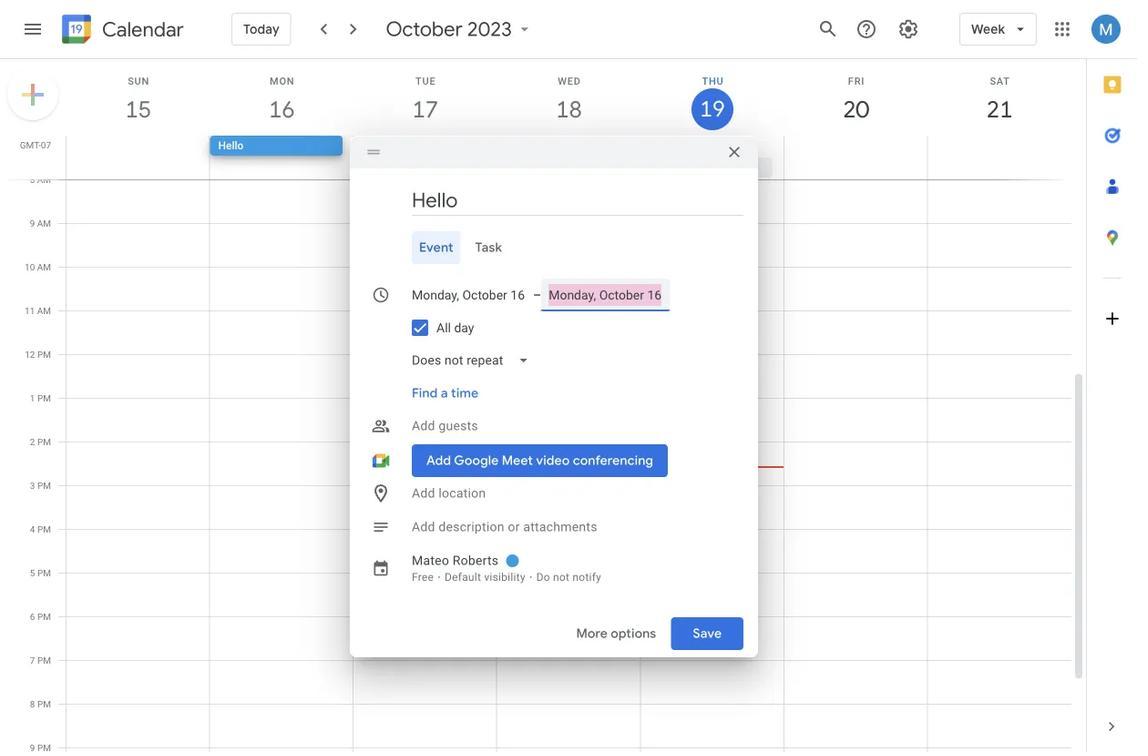 Task type: vqa. For each thing, say whether or not it's contained in the screenshot.


Task type: locate. For each thing, give the bounding box(es) containing it.
pm right 12
[[37, 349, 51, 360]]

event button
[[412, 232, 461, 264]]

4
[[30, 524, 35, 535]]

2 pm from the top
[[37, 393, 51, 404]]

am for 10 am
[[37, 262, 51, 273]]

october 2023
[[386, 16, 512, 42]]

1 for 1 pending task
[[666, 161, 672, 174]]

1 up 2
[[30, 393, 35, 404]]

pm right 4 in the left bottom of the page
[[37, 524, 51, 535]]

cell up the add title text field
[[497, 136, 641, 180]]

2 vertical spatial add
[[412, 520, 435, 535]]

1 8 from the top
[[30, 174, 35, 185]]

cell down 21
[[928, 136, 1071, 180]]

5 cell from the left
[[928, 136, 1071, 180]]

2 cell from the left
[[354, 136, 497, 180]]

1 cell from the left
[[67, 136, 210, 180]]

4 am from the top
[[37, 305, 51, 316]]

pm for 1 pm
[[37, 393, 51, 404]]

am right 10 on the left top of page
[[37, 262, 51, 273]]

3 add from the top
[[412, 520, 435, 535]]

thu 19
[[699, 75, 724, 124]]

default visibility
[[445, 572, 526, 584]]

add guests
[[412, 419, 478, 434]]

grid
[[0, 59, 1087, 753]]

am right 11
[[37, 305, 51, 316]]

3 am from the top
[[37, 262, 51, 273]]

attachments
[[524, 520, 598, 535]]

mateo
[[412, 554, 449, 569]]

pm for 7 pm
[[37, 655, 51, 666]]

5
[[30, 568, 35, 579]]

cell down 17 link
[[354, 136, 497, 180]]

cell down 20
[[784, 136, 928, 180]]

pm for 12 pm
[[37, 349, 51, 360]]

1 vertical spatial 1
[[30, 393, 35, 404]]

add left 'location'
[[412, 486, 435, 501]]

4 cell from the left
[[784, 136, 928, 180]]

12 pm
[[25, 349, 51, 360]]

pm
[[37, 349, 51, 360], [37, 393, 51, 404], [37, 437, 51, 448], [37, 480, 51, 491], [37, 524, 51, 535], [37, 568, 51, 579], [37, 612, 51, 623], [37, 655, 51, 666], [37, 699, 51, 710]]

pm for 6 pm
[[37, 612, 51, 623]]

hello button
[[210, 136, 343, 156]]

gmt-07
[[20, 139, 51, 150]]

0 vertical spatial 1
[[666, 161, 672, 174]]

5 pm from the top
[[37, 524, 51, 535]]

pm right 6
[[37, 612, 51, 623]]

pm right 7
[[37, 655, 51, 666]]

add down find
[[412, 419, 435, 434]]

1 left pending
[[666, 161, 672, 174]]

gmt-
[[20, 139, 41, 150]]

am
[[37, 174, 51, 185], [37, 218, 51, 229], [37, 262, 51, 273], [37, 305, 51, 316]]

1 add from the top
[[412, 419, 435, 434]]

calendar
[[102, 17, 184, 42]]

cell down 15 link
[[67, 136, 210, 180]]

guests
[[439, 419, 478, 434]]

–
[[533, 288, 542, 303]]

sun 15
[[124, 75, 150, 124]]

pm down 7 pm
[[37, 699, 51, 710]]

2 8 from the top
[[30, 699, 35, 710]]

add up mateo
[[412, 520, 435, 535]]

tab list
[[1088, 59, 1138, 702], [365, 232, 744, 264]]

7 pm from the top
[[37, 612, 51, 623]]

8 for 8 pm
[[30, 699, 35, 710]]

roberts
[[453, 554, 499, 569]]

add description or attachments
[[412, 520, 598, 535]]

None field
[[405, 345, 544, 377]]

4 pm from the top
[[37, 480, 51, 491]]

am right 9
[[37, 218, 51, 229]]

row containing hello
[[58, 136, 1087, 180]]

calendar element
[[58, 11, 184, 51]]

19
[[699, 95, 724, 124]]

mon 16
[[268, 75, 295, 124]]

description
[[439, 520, 505, 535]]

1
[[666, 161, 672, 174], [30, 393, 35, 404]]

row
[[58, 136, 1087, 180]]

2 am from the top
[[37, 218, 51, 229]]

1 vertical spatial add
[[412, 486, 435, 501]]

6 pm
[[30, 612, 51, 623]]

do not notify
[[537, 572, 602, 584]]

task button
[[468, 232, 510, 264]]

1 pm from the top
[[37, 349, 51, 360]]

0 vertical spatial add
[[412, 419, 435, 434]]

add
[[412, 419, 435, 434], [412, 486, 435, 501], [412, 520, 435, 535]]

17 link
[[405, 88, 447, 130]]

pm right 5
[[37, 568, 51, 579]]

9 pm from the top
[[37, 699, 51, 710]]

hello
[[218, 139, 244, 152]]

1 inside 1 pending task button
[[666, 161, 672, 174]]

1 horizontal spatial tab list
[[1088, 59, 1138, 702]]

event
[[419, 240, 454, 256]]

8 for 8 am
[[30, 174, 35, 185]]

tue
[[416, 75, 436, 87]]

8
[[30, 174, 35, 185], [30, 699, 35, 710]]

am down 07
[[37, 174, 51, 185]]

8 pm from the top
[[37, 655, 51, 666]]

3 cell from the left
[[497, 136, 641, 180]]

3 pm from the top
[[37, 437, 51, 448]]

19 link
[[692, 88, 734, 130]]

pm up 2 pm
[[37, 393, 51, 404]]

week button
[[960, 7, 1037, 51]]

Start date text field
[[412, 284, 526, 306]]

add inside dropdown button
[[412, 419, 435, 434]]

fri
[[849, 75, 865, 87]]

all
[[437, 321, 451, 336]]

6 pm from the top
[[37, 568, 51, 579]]

7
[[30, 655, 35, 666]]

add guests button
[[405, 410, 744, 443]]

add for add description or attachments
[[412, 520, 435, 535]]

pm right 2
[[37, 437, 51, 448]]

0 horizontal spatial 1
[[30, 393, 35, 404]]

2023
[[468, 16, 512, 42]]

wed 18
[[555, 75, 581, 124]]

add location
[[412, 486, 486, 501]]

2 add from the top
[[412, 486, 435, 501]]

settings menu image
[[898, 18, 920, 40]]

1 am from the top
[[37, 174, 51, 185]]

location
[[439, 486, 486, 501]]

add for add guests
[[412, 419, 435, 434]]

8 down gmt-
[[30, 174, 35, 185]]

0 horizontal spatial tab list
[[365, 232, 744, 264]]

8 pm
[[30, 699, 51, 710]]

cell
[[67, 136, 210, 180], [354, 136, 497, 180], [497, 136, 641, 180], [784, 136, 928, 180], [928, 136, 1071, 180]]

1 horizontal spatial 1
[[666, 161, 672, 174]]

mateo roberts
[[412, 554, 499, 569]]

find a time
[[412, 386, 479, 402]]

9 am
[[30, 218, 51, 229]]

pm right the 3
[[37, 480, 51, 491]]

notify
[[573, 572, 602, 584]]

8 down 7
[[30, 699, 35, 710]]

1 vertical spatial 8
[[30, 699, 35, 710]]

october
[[386, 16, 463, 42]]

a
[[441, 386, 448, 402]]

1 pending task button
[[641, 158, 773, 178]]

20
[[842, 94, 868, 124]]

5 pm
[[30, 568, 51, 579]]

today
[[243, 21, 280, 37]]

0 vertical spatial 8
[[30, 174, 35, 185]]



Task type: describe. For each thing, give the bounding box(es) containing it.
add for add location
[[412, 486, 435, 501]]

16
[[268, 94, 294, 124]]

8 am
[[30, 174, 51, 185]]

today button
[[232, 7, 291, 51]]

11 am
[[25, 305, 51, 316]]

october 2023 button
[[379, 16, 541, 42]]

row inside grid
[[58, 136, 1087, 180]]

pm for 5 pm
[[37, 568, 51, 579]]

2 pm
[[30, 437, 51, 448]]

day
[[454, 321, 474, 336]]

pm for 3 pm
[[37, 480, 51, 491]]

6
[[30, 612, 35, 623]]

pending
[[675, 161, 714, 174]]

am for 9 am
[[37, 218, 51, 229]]

all day
[[437, 321, 474, 336]]

End date text field
[[549, 284, 663, 306]]

thu
[[702, 75, 724, 87]]

15
[[124, 94, 150, 124]]

calendar heading
[[98, 17, 184, 42]]

18
[[555, 94, 581, 124]]

1 pending task
[[666, 161, 738, 174]]

15 link
[[117, 88, 159, 130]]

grid containing 15
[[0, 59, 1087, 753]]

main drawer image
[[22, 18, 44, 40]]

default
[[445, 572, 481, 584]]

10 am
[[25, 262, 51, 273]]

07
[[41, 139, 51, 150]]

find
[[412, 386, 438, 402]]

or
[[508, 520, 520, 535]]

1 for 1 pm
[[30, 393, 35, 404]]

tue 17
[[411, 75, 437, 124]]

am for 11 am
[[37, 305, 51, 316]]

pm for 4 pm
[[37, 524, 51, 535]]

wed
[[558, 75, 581, 87]]

21 link
[[979, 88, 1021, 130]]

20 link
[[836, 88, 878, 130]]

11
[[25, 305, 35, 316]]

find a time button
[[405, 377, 486, 410]]

1 pm
[[30, 393, 51, 404]]

task
[[476, 240, 503, 256]]

sun
[[128, 75, 150, 87]]

21
[[986, 94, 1012, 124]]

not
[[553, 572, 570, 584]]

pm for 2 pm
[[37, 437, 51, 448]]

7 pm
[[30, 655, 51, 666]]

sat
[[990, 75, 1011, 87]]

10
[[25, 262, 35, 273]]

16 link
[[261, 88, 303, 130]]

tab list containing event
[[365, 232, 744, 264]]

12
[[25, 349, 35, 360]]

time
[[451, 386, 479, 402]]

4 pm
[[30, 524, 51, 535]]

pm for 8 pm
[[37, 699, 51, 710]]

3
[[30, 480, 35, 491]]

sat 21
[[986, 75, 1012, 124]]

3 pm
[[30, 480, 51, 491]]

am for 8 am
[[37, 174, 51, 185]]

week
[[972, 21, 1005, 37]]

Add title text field
[[412, 187, 744, 214]]

visibility
[[484, 572, 526, 584]]

task
[[717, 161, 738, 174]]

do
[[537, 572, 550, 584]]

to element
[[533, 288, 542, 303]]

fri 20
[[842, 75, 868, 124]]

free
[[412, 572, 434, 584]]

mon
[[270, 75, 295, 87]]

9
[[30, 218, 35, 229]]

17
[[411, 94, 437, 124]]

18 link
[[548, 88, 590, 130]]

2
[[30, 437, 35, 448]]



